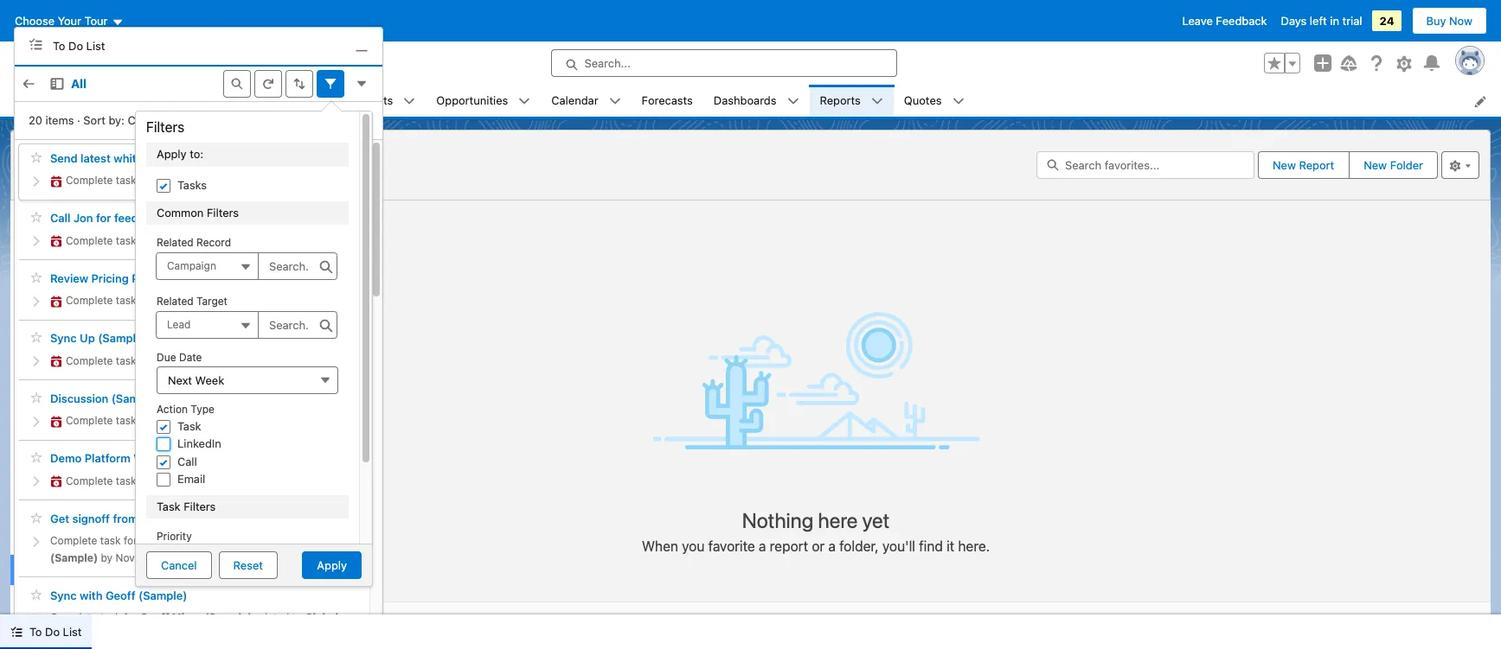 Task type: locate. For each thing, give the bounding box(es) containing it.
minor down the cancel
[[172, 612, 202, 625]]

0 vertical spatial to
[[53, 39, 65, 52]]

1 horizontal spatial a
[[828, 539, 836, 554]]

(sample) up reset button
[[218, 535, 265, 548]]

minor inside sync with geoff (sample) element
[[172, 612, 202, 625]]

text default image up sales
[[50, 77, 64, 90]]

new left the report at the right top of the page
[[1273, 158, 1296, 172]]

task down "amy"
[[157, 500, 181, 514]]

related for lead
[[157, 295, 194, 308]]

search... text field for record
[[258, 253, 337, 281]]

task inside sync up (sample) element
[[116, 354, 136, 367]]

task down the discussion (sample) link on the left
[[116, 414, 136, 427]]

folders up demo
[[54, 432, 93, 446]]

complete inside get signoff from leanne (sample) element
[[50, 535, 97, 548]]

task down review pricing proposal (sample) link
[[116, 294, 136, 307]]

0 vertical spatial from
[[113, 512, 138, 526]]

1 vertical spatial leanne
[[140, 535, 178, 548]]

0 vertical spatial created by me link
[[10, 260, 140, 292]]

2 related from the top
[[157, 295, 194, 308]]

call up recent
[[50, 211, 70, 225]]

for inside demo platform widgets (sample) element
[[139, 475, 153, 488]]

complete for complete task for carole white (sample)
[[66, 294, 113, 307]]

get signoff from leanne (sample) element
[[18, 504, 366, 578]]

all up 0
[[22, 152, 40, 172]]

related up campaign at the top left
[[157, 236, 194, 249]]

favorites down get
[[31, 534, 95, 547]]

geoff inside send latest whitepaper (sample) element
[[156, 174, 185, 187]]

task down send latest whitepaper (sample) link
[[116, 174, 136, 187]]

jon up recent link at the top left of page
[[73, 211, 93, 225]]

here
[[818, 509, 858, 533]]

by inside sync up (sample) element
[[272, 354, 283, 367]]

sales
[[59, 91, 96, 109]]

0 vertical spatial filters
[[146, 119, 184, 135]]

complete inside the review pricing proposal (sample) element
[[66, 294, 113, 307]]

task for complete task for david adelson (sample)
[[116, 414, 136, 427]]

complete down discussion
[[66, 414, 113, 427]]

reports inside list item
[[820, 93, 861, 107]]

complete inside discussion (sample) element
[[66, 414, 113, 427]]

call
[[50, 211, 70, 225], [177, 455, 197, 469]]

for left "feedback"
[[96, 211, 111, 225]]

complete task for sarah loehr (sample) by oct 27
[[66, 354, 319, 367]]

complete for complete task for leanne tomlin (sample) from
[[50, 535, 97, 548]]

0 vertical spatial items
[[45, 113, 74, 127]]

minor inside send latest whitepaper (sample) element
[[188, 174, 217, 187]]

reset
[[233, 559, 263, 573]]

(sample)
[[167, 211, 214, 225], [182, 272, 229, 285]]

2 vertical spatial geoff
[[140, 612, 169, 625]]

1 vertical spatial (sample)
[[182, 272, 229, 285]]

apply left to:
[[157, 147, 187, 161]]

to do list down your
[[53, 39, 105, 52]]

complete inside sync with geoff (sample) element
[[50, 612, 97, 625]]

0 vertical spatial task
[[177, 420, 201, 434]]

Search favorites... text field
[[1036, 151, 1255, 179]]

whitepaper
[[114, 151, 174, 165]]

new inside new report "button"
[[1273, 158, 1296, 172]]

1 horizontal spatial apply
[[317, 559, 347, 573]]

created inside to do list dialog
[[128, 113, 169, 127]]

(sample) up white
[[182, 272, 229, 285]]

complete for complete task for jon amos (sample)
[[66, 234, 113, 247]]

left
[[1310, 14, 1327, 28]]

1 vertical spatial with
[[80, 589, 103, 603]]

new folder button
[[1349, 151, 1438, 179]]

1 horizontal spatial from
[[268, 535, 291, 548]]

0 vertical spatial me
[[99, 268, 115, 282]]

complete down review
[[66, 294, 113, 307]]

by inside get signoff from leanne (sample) element
[[98, 552, 116, 565]]

review pricing proposal (sample) link
[[50, 272, 229, 286]]

shared with me
[[38, 497, 119, 510]]

for down "feedback"
[[139, 234, 153, 247]]

all down public
[[38, 366, 51, 379]]

0 vertical spatial minor
[[188, 174, 217, 187]]

home
[[127, 93, 158, 107]]

1 horizontal spatial to
[[53, 39, 65, 52]]

do down your
[[68, 39, 83, 52]]

favorites inside reports all favorites 0 items
[[44, 152, 113, 172]]

0 horizontal spatial apply
[[157, 147, 187, 161]]

from inside 'get signoff from leanne (sample)' link
[[113, 512, 138, 526]]

1 horizontal spatial do
[[68, 39, 83, 52]]

from right "signoff" at the bottom left
[[113, 512, 138, 526]]

complete inside send latest whitepaper (sample) element
[[66, 174, 113, 187]]

to
[[292, 612, 302, 625]]

for for complete task for carole white (sample)
[[139, 294, 153, 307]]

0 vertical spatial to do list
[[53, 39, 105, 52]]

new left folder
[[1364, 158, 1387, 172]]

created
[[128, 113, 169, 127], [38, 268, 80, 282], [38, 464, 80, 478]]

0 vertical spatial apply
[[157, 147, 187, 161]]

list inside button
[[63, 626, 82, 639]]

filters up apply to:
[[146, 119, 184, 135]]

recent link
[[10, 227, 140, 260]]

task inside get signoff from leanne (sample) element
[[100, 535, 121, 548]]

0 vertical spatial call
[[50, 211, 70, 225]]

(sample) up tasks
[[177, 151, 226, 165]]

Search by object type, Campaign button
[[156, 253, 260, 281]]

for inside discussion (sample) element
[[139, 414, 153, 427]]

trial
[[1342, 14, 1362, 28]]

1 vertical spatial created by me link
[[10, 456, 140, 488]]

send latest whitepaper (sample)
[[50, 151, 226, 165]]

task filters
[[157, 500, 216, 514]]

sync inside sync up (sample) link
[[50, 332, 77, 346]]

0 horizontal spatial new
[[1273, 158, 1296, 172]]

1 horizontal spatial jon
[[156, 234, 175, 247]]

choose
[[15, 14, 55, 28]]

text default image down send
[[50, 175, 62, 187]]

complete down get
[[50, 535, 97, 548]]

complete for complete task for geoff minor (sample) related to
[[50, 612, 97, 625]]

for inside sync with geoff (sample) element
[[124, 612, 137, 625]]

report
[[770, 539, 808, 554]]

1 vertical spatial me
[[99, 464, 115, 478]]

0 vertical spatial do
[[68, 39, 83, 52]]

2 created by me link from the top
[[10, 456, 140, 488]]

1 vertical spatial apply
[[317, 559, 347, 573]]

calendar link
[[541, 85, 609, 117]]

created down home at the left top
[[128, 113, 169, 127]]

send latest whitepaper (sample) element
[[18, 144, 366, 200]]

0 horizontal spatial a
[[759, 539, 766, 554]]

Search... text field
[[258, 253, 337, 281], [258, 312, 337, 339]]

linkedin
[[177, 437, 221, 451]]

acme (sample)
[[50, 535, 323, 565]]

1 vertical spatial to
[[29, 626, 42, 639]]

1 new from the left
[[1273, 158, 1296, 172]]

next week
[[168, 374, 224, 387]]

(sample) right jordan
[[221, 475, 269, 488]]

sync with geoff (sample) link
[[50, 589, 187, 603]]

1 horizontal spatial list
[[86, 39, 105, 52]]

all favorites link
[[10, 554, 140, 587]]

2 new from the left
[[1364, 158, 1387, 172]]

1 created by me link from the top
[[10, 260, 140, 292]]

sort
[[83, 113, 105, 127]]

for inside the review pricing proposal (sample) element
[[139, 294, 153, 307]]

me up "signoff" at the bottom left
[[103, 497, 119, 510]]

0 vertical spatial with
[[78, 497, 100, 510]]

text default image left the calendar link
[[519, 95, 531, 108]]

0 vertical spatial created by me
[[38, 268, 115, 282]]

1 vertical spatial from
[[268, 535, 291, 548]]

task inside the review pricing proposal (sample) element
[[116, 294, 136, 307]]

1 vertical spatial widgets
[[115, 629, 158, 642]]

task down the action type
[[177, 420, 201, 434]]

reports all favorites 0 items
[[22, 136, 113, 191]]

list
[[117, 85, 1501, 117]]

1 vertical spatial sync
[[50, 589, 77, 603]]

geoff down sync with geoff (sample) link
[[140, 612, 169, 625]]

from
[[113, 512, 138, 526], [268, 535, 291, 548]]

(sample) right up
[[98, 332, 147, 346]]

10
[[138, 552, 149, 565]]

jon left amos
[[156, 234, 175, 247]]

due date
[[157, 352, 202, 365]]

list left -
[[63, 626, 82, 639]]

1 vertical spatial search... text field
[[258, 312, 337, 339]]

campaign
[[167, 260, 216, 273]]

0 vertical spatial geoff
[[156, 174, 185, 187]]

task down sync up (sample) link
[[116, 354, 136, 367]]

all inside button
[[71, 76, 87, 90]]

discussion (sample) element
[[18, 384, 366, 441]]

text default image left quotes link
[[871, 95, 883, 108]]

text default image inside the review pricing proposal (sample) element
[[50, 296, 62, 308]]

created by me for reports
[[38, 268, 115, 282]]

(sample) up amos
[[167, 211, 214, 225]]

for left "amy"
[[139, 475, 153, 488]]

task inside call jon for feedback (sample) element
[[116, 234, 136, 247]]

for inside call jon for feedback (sample) link
[[96, 211, 111, 225]]

1 vertical spatial filters
[[207, 206, 239, 220]]

with inside to do list dialog
[[80, 589, 103, 603]]

list containing home
[[117, 85, 1501, 117]]

complete
[[66, 174, 113, 187], [66, 234, 113, 247], [66, 294, 113, 307], [66, 354, 113, 367], [66, 414, 113, 427], [66, 475, 113, 488], [50, 535, 97, 548], [50, 612, 97, 625]]

date
[[172, 113, 197, 127], [179, 352, 202, 365]]

items left ·
[[45, 113, 74, 127]]

text default image up shared on the bottom left
[[50, 476, 62, 488]]

1 vertical spatial favorites
[[31, 534, 95, 547]]

complete up shared with me
[[66, 475, 113, 488]]

group
[[1264, 53, 1300, 74]]

demo
[[50, 452, 82, 466]]

text default image inside discussion (sample) element
[[50, 416, 62, 428]]

by left oct
[[272, 354, 283, 367]]

minor for complete task for geoff minor (sample) related to
[[172, 612, 202, 625]]

for left david
[[139, 414, 153, 427]]

2 search... text field from the top
[[258, 312, 337, 339]]

from left acme
[[268, 535, 291, 548]]

geoff for complete task for geoff minor (sample) related to
[[140, 612, 169, 625]]

apply down acme
[[317, 559, 347, 573]]

forecasts
[[642, 93, 693, 107]]

created by me link up private reports
[[10, 260, 140, 292]]

2 created by me from the top
[[38, 464, 115, 478]]

text default image right contacts
[[403, 95, 416, 108]]

text default image down public
[[50, 356, 62, 368]]

0 vertical spatial search... text field
[[258, 253, 337, 281]]

sync
[[50, 332, 77, 346], [50, 589, 77, 603]]

days
[[1281, 14, 1307, 28]]

(sample) inside global media - 270 widgets (sample)
[[161, 629, 208, 642]]

task for complete task for amy jordan (sample)
[[116, 475, 136, 488]]

to left media
[[29, 626, 42, 639]]

calendar
[[551, 93, 598, 107]]

opportunities
[[436, 93, 508, 107]]

1 horizontal spatial new
[[1364, 158, 1387, 172]]

created down recent
[[38, 268, 80, 282]]

0 horizontal spatial to
[[29, 626, 42, 639]]

text default image down review
[[50, 296, 62, 308]]

common filters
[[157, 206, 239, 220]]

created for recent
[[38, 268, 80, 282]]

(sample) right tasks
[[220, 174, 268, 187]]

widgets up complete task for amy jordan (sample) at left
[[133, 452, 178, 466]]

created by me link for shared
[[10, 456, 140, 488]]

global media - 270 widgets (sample)
[[50, 612, 338, 642]]

for for complete task for leanne tomlin (sample) from
[[124, 535, 137, 548]]

days left in trial
[[1281, 14, 1362, 28]]

text default image down choose
[[29, 37, 42, 51]]

for inside send latest whitepaper (sample) element
[[139, 174, 153, 187]]

complete inside call jon for feedback (sample) element
[[66, 234, 113, 247]]

0 vertical spatial jon
[[73, 211, 93, 225]]

list down tour
[[86, 39, 105, 52]]

choose your tour
[[15, 14, 108, 28]]

leanne up 10
[[140, 535, 178, 548]]

created by me down all folders link
[[38, 464, 115, 478]]

text default image inside all button
[[50, 77, 64, 90]]

1 vertical spatial geoff
[[105, 589, 135, 603]]

me right demo
[[99, 464, 115, 478]]

task up the 'nov'
[[100, 535, 121, 548]]

1 vertical spatial minor
[[172, 612, 202, 625]]

0 vertical spatial favorites
[[44, 152, 113, 172]]

minor down to:
[[188, 174, 217, 187]]

task for complete task for leanne tomlin (sample) from
[[100, 535, 121, 548]]

for down review pricing proposal (sample) link
[[139, 294, 153, 307]]

complete task for david adelson (sample)
[[66, 414, 281, 427]]

text default image inside contacts list item
[[403, 95, 416, 108]]

1 sync from the top
[[50, 332, 77, 346]]

0 horizontal spatial from
[[113, 512, 138, 526]]

filters down jordan
[[184, 500, 216, 514]]

action
[[157, 403, 188, 416]]

filters up record
[[207, 206, 239, 220]]

text default image down search...
[[609, 95, 621, 108]]

a left report
[[759, 539, 766, 554]]

1 horizontal spatial call
[[177, 455, 197, 469]]

0 horizontal spatial do
[[45, 626, 60, 639]]

sync inside sync with geoff (sample) link
[[50, 589, 77, 603]]

sync up (sample)
[[50, 332, 147, 346]]

24
[[1380, 14, 1394, 28]]

for down whitepaper
[[139, 174, 153, 187]]

favorites
[[44, 152, 113, 172], [31, 534, 95, 547], [56, 563, 107, 577]]

to do list
[[53, 39, 105, 52], [29, 626, 82, 639]]

new folder
[[1364, 158, 1423, 172]]

all down get
[[38, 563, 53, 577]]

text default image up all folders
[[50, 416, 62, 428]]

0 vertical spatial widgets
[[133, 452, 178, 466]]

1 vertical spatial related
[[157, 295, 194, 308]]

text default image left media
[[10, 627, 22, 639]]

for inside get signoff from leanne (sample) element
[[124, 535, 137, 548]]

minor
[[188, 174, 217, 187], [172, 612, 202, 625]]

get signoff from leanne (sample) link
[[50, 512, 232, 526]]

to inside dialog
[[53, 39, 65, 52]]

record
[[196, 236, 231, 249]]

2 sync from the top
[[50, 589, 77, 603]]

complete down up
[[66, 354, 113, 367]]

leads link
[[169, 85, 221, 117]]

0 vertical spatial related
[[157, 236, 194, 249]]

2 vertical spatial created
[[38, 464, 80, 478]]

1 vertical spatial do
[[45, 626, 60, 639]]

task for complete task for carole white (sample)
[[116, 294, 136, 307]]

choose your tour button
[[14, 7, 124, 35]]

send latest whitepaper (sample) link
[[50, 151, 226, 165]]

leads
[[179, 93, 210, 107]]

task inside send latest whitepaper (sample) element
[[116, 174, 136, 187]]

for left due
[[139, 354, 153, 367]]

all for all favorites
[[38, 563, 53, 577]]

0 horizontal spatial jon
[[73, 211, 93, 225]]

20
[[29, 113, 42, 127]]

text default image
[[29, 37, 42, 51], [50, 77, 64, 90], [787, 95, 799, 108], [952, 95, 964, 108], [50, 175, 62, 187], [50, 296, 62, 308], [50, 416, 62, 428]]

to down choose your tour
[[53, 39, 65, 52]]

new inside new folder button
[[1364, 158, 1387, 172]]

0 vertical spatial (sample)
[[167, 211, 214, 225]]

text default image right quotes
[[952, 95, 964, 108]]

1 created by me from the top
[[38, 268, 115, 282]]

for
[[139, 174, 153, 187], [96, 211, 111, 225], [139, 234, 153, 247], [139, 294, 153, 307], [139, 354, 153, 367], [139, 414, 153, 427], [139, 475, 153, 488], [124, 535, 137, 548], [124, 612, 137, 625]]

to do list inside dialog
[[53, 39, 105, 52]]

for down sync with geoff (sample) link
[[124, 612, 137, 625]]

all
[[71, 76, 87, 90], [22, 152, 40, 172], [38, 366, 51, 379], [38, 432, 51, 446], [38, 563, 53, 577]]

due
[[157, 352, 176, 365]]

search... text field for target
[[258, 312, 337, 339]]

geoff down apply to:
[[156, 174, 185, 187]]

0 vertical spatial leanne
[[141, 512, 180, 526]]

reports
[[820, 93, 861, 107], [22, 136, 63, 150], [31, 207, 85, 220], [77, 301, 118, 314], [73, 333, 114, 347], [54, 366, 95, 379]]

latest
[[81, 151, 111, 165]]

(sample) down due date, next week button
[[233, 414, 281, 427]]

related up lead
[[157, 295, 194, 308]]

1 vertical spatial created
[[38, 268, 80, 282]]

public
[[38, 333, 70, 347]]

0 vertical spatial created
[[128, 113, 169, 127]]

0 vertical spatial list
[[86, 39, 105, 52]]

created by me for with
[[38, 464, 115, 478]]

1 vertical spatial to do list
[[29, 626, 82, 639]]

for inside sync up (sample) element
[[139, 354, 153, 367]]

do left -
[[45, 626, 60, 639]]

reset button
[[219, 552, 278, 580]]

text default image inside sync up (sample) element
[[50, 356, 62, 368]]

text default image
[[403, 95, 416, 108], [519, 95, 531, 108], [609, 95, 621, 108], [871, 95, 883, 108], [50, 235, 62, 248], [50, 356, 62, 368], [50, 476, 62, 488], [10, 627, 22, 639]]

task inside demo platform widgets (sample) element
[[116, 475, 136, 488]]

(sample) inside acme (sample)
[[50, 552, 98, 565]]

created by me link
[[10, 260, 140, 292], [10, 456, 140, 488]]

(sample) right white
[[226, 294, 273, 307]]

items right 0
[[31, 178, 58, 191]]

1 related from the top
[[157, 236, 194, 249]]

complete down latest
[[66, 174, 113, 187]]

0 vertical spatial sync
[[50, 332, 77, 346]]

1 vertical spatial list
[[63, 626, 82, 639]]

text default image inside to do list button
[[10, 627, 22, 639]]

opportunities link
[[426, 85, 519, 117]]

0 horizontal spatial call
[[50, 211, 70, 225]]

apply inside button
[[317, 559, 347, 573]]

1 search... text field from the top
[[258, 253, 337, 281]]

apply for apply to:
[[157, 147, 187, 161]]

call jon for feedback (sample)
[[50, 211, 214, 225]]

leanne for (sample)
[[141, 512, 180, 526]]

jon
[[73, 211, 93, 225], [156, 234, 175, 247]]

20 items · sort by: created date
[[29, 113, 197, 127]]

Search by object type, Lead button
[[156, 312, 260, 339]]

1 vertical spatial task
[[157, 500, 181, 514]]

sync down the "all favorites"
[[50, 589, 77, 603]]

all up demo
[[38, 432, 51, 446]]

task inside sync with geoff (sample) element
[[100, 612, 121, 625]]

reports list item
[[809, 85, 894, 117]]

to do list left -
[[29, 626, 82, 639]]

new report button
[[1259, 152, 1348, 178]]

text default image inside demo platform widgets (sample) element
[[50, 476, 62, 488]]

to do list dialog
[[14, 27, 383, 650]]

0 horizontal spatial list
[[63, 626, 82, 639]]

minor for complete task for geoff minor (sample)
[[188, 174, 217, 187]]

geoff down the 'nov'
[[105, 589, 135, 603]]

amos
[[178, 234, 207, 247]]

text default image inside quotes list item
[[952, 95, 964, 108]]

task inside discussion (sample) element
[[116, 414, 136, 427]]

complete inside sync up (sample) element
[[66, 354, 113, 367]]

all up sales
[[71, 76, 87, 90]]

complete up review
[[66, 234, 113, 247]]

·
[[77, 113, 80, 127]]

for for complete task for geoff minor (sample)
[[139, 174, 153, 187]]

a right or
[[828, 539, 836, 554]]

1 vertical spatial items
[[31, 178, 58, 191]]

new report
[[1273, 158, 1334, 172]]

nothing here yet when you favorite a report or a folder, you'll find it here.
[[642, 509, 990, 554]]

find
[[919, 539, 943, 554]]

complete inside demo platform widgets (sample) element
[[66, 475, 113, 488]]

1 vertical spatial call
[[177, 455, 197, 469]]

buy now button
[[1412, 7, 1487, 35]]

all for all
[[71, 76, 87, 90]]

created up shared on the bottom left
[[38, 464, 80, 478]]

1 vertical spatial created by me
[[38, 464, 115, 478]]

2 vertical spatial filters
[[184, 500, 216, 514]]

(sample) down get
[[50, 552, 98, 565]]



Task type: describe. For each thing, give the bounding box(es) containing it.
to:
[[190, 147, 203, 161]]

text default image inside calendar list item
[[609, 95, 621, 108]]

favorite
[[708, 539, 755, 554]]

priority
[[157, 530, 192, 543]]

complete task for geoff minor (sample)
[[66, 174, 268, 187]]

dashboards list item
[[703, 85, 809, 117]]

all inside reports all favorites 0 items
[[22, 152, 40, 172]]

by up private reports
[[83, 268, 96, 282]]

target
[[196, 295, 228, 308]]

related record
[[157, 236, 231, 249]]

task for task
[[177, 420, 201, 434]]

signoff
[[72, 512, 110, 526]]

with for sync
[[80, 589, 103, 603]]

leave
[[1182, 14, 1213, 28]]

(sample) up david
[[111, 392, 160, 406]]

(sample) down "linkedin" at the left bottom of page
[[181, 452, 230, 466]]

accounts
[[254, 93, 303, 107]]

me for reports
[[99, 268, 115, 282]]

accounts list item
[[243, 85, 335, 117]]

created for all folders
[[38, 464, 80, 478]]

1 vertical spatial jon
[[156, 234, 175, 247]]

for for call jon for feedback (sample)
[[96, 211, 111, 225]]

get
[[50, 512, 69, 526]]

contacts link
[[335, 85, 403, 117]]

0
[[22, 178, 28, 191]]

0 vertical spatial date
[[172, 113, 197, 127]]

search... button
[[551, 49, 897, 77]]

next
[[168, 374, 192, 387]]

(sample) up tomlin
[[183, 512, 232, 526]]

do inside button
[[45, 626, 60, 639]]

text default image inside dashboards list item
[[787, 95, 799, 108]]

public reports
[[38, 333, 114, 347]]

new for new folder
[[1364, 158, 1387, 172]]

it
[[947, 539, 954, 554]]

leave feedback link
[[1182, 14, 1267, 28]]

amy
[[156, 475, 179, 488]]

quotes link
[[894, 85, 952, 117]]

complete task for leanne tomlin (sample) from
[[50, 535, 294, 548]]

text default image inside send latest whitepaper (sample) element
[[50, 175, 62, 187]]

sync with geoff (sample)
[[50, 589, 187, 603]]

reports inside reports all favorites 0 items
[[22, 136, 63, 150]]

for for complete task for sarah loehr (sample) by oct 27
[[139, 354, 153, 367]]

shared
[[38, 497, 75, 510]]

complete task for carole white (sample)
[[66, 294, 273, 307]]

(sample) up complete task for geoff minor (sample) related to
[[138, 589, 187, 603]]

you'll
[[882, 539, 915, 554]]

by:
[[109, 113, 124, 127]]

leanne for tomlin
[[140, 535, 178, 548]]

complete for complete task for geoff minor (sample)
[[66, 174, 113, 187]]

filters for task filters
[[184, 500, 216, 514]]

270
[[92, 629, 112, 642]]

task for task filters
[[157, 500, 181, 514]]

sarah
[[156, 354, 186, 367]]

items inside to do list dialog
[[45, 113, 74, 127]]

global
[[305, 612, 338, 625]]

task for complete task for geoff minor (sample) related to
[[100, 612, 121, 625]]

related target
[[157, 295, 228, 308]]

all reports link
[[10, 357, 140, 389]]

1 a from the left
[[759, 539, 766, 554]]

white
[[192, 294, 223, 307]]

apply button
[[302, 552, 362, 580]]

sync up (sample) element
[[18, 324, 366, 381]]

0 vertical spatial folders
[[31, 403, 84, 416]]

adelson
[[188, 414, 230, 427]]

text default image inside the reports list item
[[871, 95, 883, 108]]

carole
[[156, 294, 190, 307]]

for for complete task for david adelson (sample)
[[139, 414, 153, 427]]

to do list inside button
[[29, 626, 82, 639]]

complete for complete task for sarah loehr (sample) by oct 27
[[66, 354, 113, 367]]

to inside button
[[29, 626, 42, 639]]

list inside dialog
[[86, 39, 105, 52]]

text default image inside opportunities list item
[[519, 95, 531, 108]]

geoff for complete task for geoff minor (sample)
[[156, 174, 185, 187]]

(sample) up campaign "button" on the left top
[[210, 234, 257, 247]]

private reports
[[38, 301, 118, 314]]

call jon for feedback (sample) element
[[18, 204, 366, 260]]

discussion
[[50, 392, 108, 406]]

1 vertical spatial folders
[[54, 432, 93, 446]]

action type
[[157, 403, 214, 416]]

nov 10
[[116, 552, 149, 565]]

sync for sync with geoff (sample)
[[50, 589, 77, 603]]

review pricing proposal (sample)
[[50, 272, 229, 285]]

filters for common filters
[[207, 206, 239, 220]]

task for complete task for jon amos (sample)
[[116, 234, 136, 247]]

me for with
[[99, 464, 115, 478]]

apply for apply
[[317, 559, 347, 573]]

complete task for geoff minor (sample) related to
[[50, 612, 305, 625]]

week
[[195, 374, 224, 387]]

task for complete task for sarah loehr (sample) by oct 27
[[116, 354, 136, 367]]

sync up (sample) link
[[50, 332, 147, 346]]

(sample) up the week
[[221, 354, 269, 367]]

private
[[38, 301, 74, 314]]

2 a from the left
[[828, 539, 836, 554]]

by right demo
[[83, 464, 96, 478]]

opportunities list item
[[426, 85, 541, 117]]

for for complete task for jon amos (sample)
[[139, 234, 153, 247]]

2 vertical spatial me
[[103, 497, 119, 510]]

do inside dialog
[[68, 39, 83, 52]]

text default image inside call jon for feedback (sample) element
[[50, 235, 62, 248]]

media
[[50, 629, 82, 642]]

now
[[1449, 14, 1473, 28]]

sync for sync up (sample)
[[50, 332, 77, 346]]

calendar list item
[[541, 85, 631, 117]]

dashboards
[[714, 93, 777, 107]]

jordan
[[182, 475, 218, 488]]

apply to:
[[157, 147, 203, 161]]

feedback
[[114, 211, 164, 225]]

tomlin
[[180, 535, 215, 548]]

contacts list item
[[335, 85, 426, 117]]

related for campaign
[[157, 236, 194, 249]]

oct
[[286, 354, 304, 367]]

search...
[[584, 56, 631, 70]]

yet
[[862, 509, 890, 533]]

complete for complete task for amy jordan (sample)
[[66, 475, 113, 488]]

loehr
[[189, 354, 218, 367]]

cancel
[[161, 559, 197, 573]]

(sample) left related
[[205, 612, 252, 625]]

1 vertical spatial date
[[179, 352, 202, 365]]

created by me link for private
[[10, 260, 140, 292]]

complete for complete task for david adelson (sample)
[[66, 414, 113, 427]]

with for shared
[[78, 497, 100, 510]]

leave feedback
[[1182, 14, 1267, 28]]

nothing
[[742, 509, 813, 533]]

complete task for amy jordan (sample)
[[66, 475, 269, 488]]

for for complete task for amy jordan (sample)
[[139, 475, 153, 488]]

buy now
[[1426, 14, 1473, 28]]

sync with geoff (sample) element
[[18, 581, 366, 650]]

call for call
[[177, 455, 197, 469]]

2 vertical spatial favorites
[[56, 563, 107, 577]]

home link
[[117, 85, 169, 117]]

folder,
[[839, 539, 879, 554]]

for for complete task for geoff minor (sample) related to
[[124, 612, 137, 625]]

platform
[[85, 452, 130, 466]]

widgets inside global media - 270 widgets (sample)
[[115, 629, 158, 642]]

demo platform widgets (sample)
[[50, 452, 230, 466]]

common
[[157, 206, 204, 220]]

task for complete task for geoff minor (sample)
[[116, 174, 136, 187]]

to do list button
[[0, 615, 92, 650]]

all reports
[[38, 366, 95, 379]]

review pricing proposal (sample) element
[[18, 264, 366, 321]]

recent
[[38, 236, 75, 250]]

new for new report
[[1273, 158, 1296, 172]]

call for call jon for feedback (sample)
[[50, 211, 70, 225]]

leads list item
[[169, 85, 243, 117]]

Due Date, Next Week button
[[157, 367, 338, 394]]

quotes list item
[[894, 85, 975, 117]]

private reports link
[[10, 292, 140, 324]]

email
[[177, 473, 205, 486]]

all for all folders
[[38, 432, 51, 446]]

all for all reports
[[38, 366, 51, 379]]

demo platform widgets (sample) element
[[18, 444, 366, 501]]

proposal
[[132, 272, 179, 285]]

items inside reports all favorites 0 items
[[31, 178, 58, 191]]

complete task for jon amos (sample)
[[66, 234, 257, 247]]



Task type: vqa. For each thing, say whether or not it's contained in the screenshot.
Title System Administrator
no



